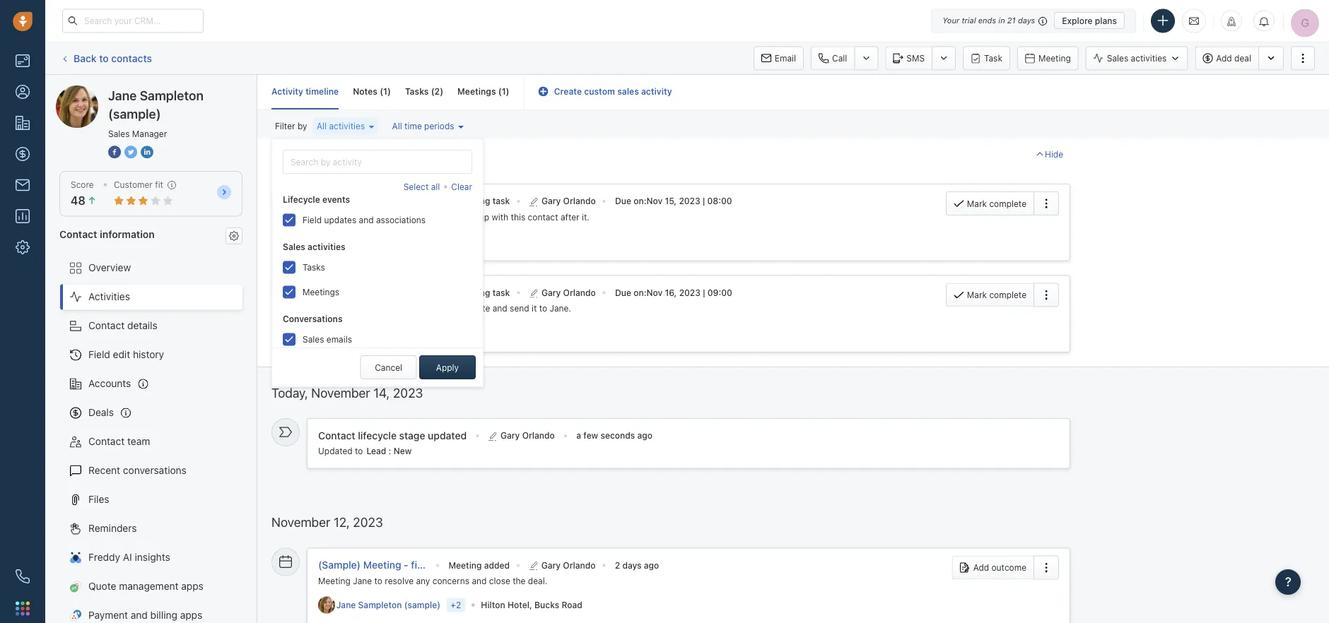 Task type: vqa. For each thing, say whether or not it's contained in the screenshot.
topmost the Widgetz.io (sample) link
no



Task type: describe. For each thing, give the bounding box(es) containing it.
mark complete button for (sample) send the pricing quote
[[946, 283, 1034, 307]]

recent conversations
[[88, 465, 187, 477]]

14,
[[373, 385, 390, 401]]

sales down conversations
[[303, 335, 324, 345]]

15,
[[665, 196, 677, 206]]

notes ( 1 )
[[353, 87, 391, 97]]

email
[[775, 53, 796, 63]]

gary orlando for meeting jane to resolve any concerns and close the deal.
[[541, 561, 596, 571]]

2023 right 16,
[[679, 288, 701, 298]]

freshworks switcher image
[[16, 602, 30, 616]]

hilton hotel, bucks road
[[481, 601, 583, 611]]

(sample) send the pricing quote link
[[318, 287, 470, 299]]

1 vertical spatial ago
[[644, 561, 659, 571]]

insights
[[135, 552, 170, 564]]

this
[[511, 212, 526, 222]]

up
[[479, 212, 489, 222]]

contact for contact lifecycle stage updated
[[318, 430, 355, 442]]

(sample) send the proposal document
[[318, 195, 498, 207]]

freddy
[[88, 552, 120, 564]]

deal
[[1235, 53, 1252, 63]]

recent
[[88, 465, 120, 477]]

explore
[[1062, 16, 1093, 25]]

all time periods
[[392, 121, 454, 131]]

1 vertical spatial proposal
[[356, 212, 391, 222]]

proposal inside "link"
[[408, 195, 448, 207]]

email button
[[754, 46, 804, 70]]

due for document
[[615, 196, 631, 206]]

sampleton up manager
[[140, 88, 204, 103]]

field edit history
[[88, 349, 164, 361]]

1 vertical spatial quote
[[467, 304, 490, 313]]

close
[[489, 576, 510, 586]]

accounts
[[88, 378, 131, 390]]

21
[[1008, 16, 1016, 25]]

upcoming task for (sample) send the proposal document
[[449, 196, 510, 206]]

create
[[554, 87, 582, 97]]

apply button
[[419, 356, 476, 380]]

1 for notes ( 1 )
[[383, 87, 388, 97]]

select
[[404, 182, 429, 192]]

activity
[[272, 87, 303, 97]]

Search your CRM... text field
[[62, 9, 204, 33]]

upcoming for document
[[449, 196, 490, 206]]

create custom sales activity
[[554, 87, 672, 97]]

jane sampleton (sample) link for pricing
[[336, 327, 444, 339]]

48
[[71, 194, 85, 208]]

: inside a few seconds ago updated to lead : new
[[389, 447, 391, 457]]

twitter circled image
[[124, 144, 137, 159]]

jane sampleton (sample) for jane sampleton (sample) link for proposal
[[336, 237, 441, 246]]

a
[[577, 431, 581, 441]]

to right back
[[99, 52, 109, 64]]

1 for meetings ( 1 )
[[502, 87, 506, 97]]

call link
[[811, 46, 854, 70]]

gary orlando for send the proposal document and follow up with this contact after it.
[[542, 196, 596, 206]]

( for notes
[[380, 87, 383, 97]]

meeting jane to resolve any concerns and close the deal.
[[318, 576, 548, 586]]

coordinate with steve for the pricing quote and send it to jane.
[[318, 304, 571, 313]]

field for field updates and associations
[[303, 215, 322, 225]]

cancel button
[[360, 356, 417, 380]]

) for notes ( 1 )
[[388, 87, 391, 97]]

meeting for meeting added
[[449, 561, 482, 571]]

resolve
[[385, 576, 414, 586]]

hotel,
[[508, 601, 532, 611]]

gary for deal.
[[541, 561, 561, 571]]

your trial ends in 21 days
[[943, 16, 1035, 25]]

lead
[[367, 447, 386, 457]]

task
[[984, 53, 1003, 63]]

contact
[[528, 212, 558, 222]]

due for quote
[[615, 288, 631, 298]]

due on : nov 15, 2023 | 08:00
[[615, 196, 732, 206]]

all time periods button
[[389, 117, 467, 135]]

sales emails
[[303, 335, 352, 345]]

edit
[[113, 349, 130, 361]]

reminders
[[88, 523, 137, 535]]

mark complete for (sample) send the proposal document
[[967, 199, 1027, 209]]

all for all activities
[[317, 121, 327, 131]]

1 horizontal spatial 2
[[615, 561, 620, 571]]

due on : nov 16, 2023 | 09:00
[[615, 288, 732, 298]]

tasks image for (sample) send the proposal document
[[279, 191, 292, 204]]

the right for
[[422, 304, 435, 313]]

mark for (sample) send the proposal document
[[967, 199, 987, 209]]

ai
[[123, 552, 132, 564]]

1 vertical spatial november
[[272, 515, 330, 530]]

08:00
[[708, 196, 732, 206]]

and left send
[[493, 304, 508, 313]]

score
[[71, 180, 94, 190]]

associations
[[376, 215, 426, 225]]

(sample) down for
[[404, 328, 441, 338]]

: for (sample) send the pricing quote
[[644, 288, 647, 298]]

meeting for meeting jane to resolve any concerns and close the deal.
[[318, 576, 351, 586]]

jane sampleton (sample) up manager
[[108, 88, 204, 121]]

overdue
[[272, 148, 310, 160]]

(sample) up manager
[[160, 85, 200, 97]]

create custom sales activity link
[[539, 87, 672, 97]]

road
[[562, 601, 583, 611]]

email image
[[1189, 15, 1199, 27]]

orlando left a
[[522, 431, 555, 441]]

details
[[127, 320, 158, 332]]

(sample) for (sample) send the pricing quote
[[318, 287, 361, 298]]

complete for (sample) send the pricing quote
[[990, 290, 1027, 300]]

a few seconds ago updated to lead : new
[[318, 431, 653, 457]]

0 vertical spatial apps
[[181, 581, 204, 593]]

facebook circled image
[[108, 144, 121, 159]]

upcoming for quote
[[449, 288, 490, 298]]

gary for it
[[542, 288, 561, 298]]

explore plans link
[[1055, 12, 1125, 29]]

(sample) down the any
[[404, 601, 441, 611]]

back to contacts
[[74, 52, 152, 64]]

0 horizontal spatial days
[[623, 561, 642, 571]]

coordinate
[[318, 304, 362, 313]]

gary orlando left a
[[501, 431, 555, 441]]

few
[[584, 431, 598, 441]]

contact details
[[88, 320, 158, 332]]

the left deal.
[[513, 576, 526, 586]]

nov for (sample) send the pricing quote
[[647, 288, 663, 298]]

meeting button
[[1018, 46, 1079, 70]]

call button
[[811, 46, 854, 70]]

concerns
[[433, 576, 470, 586]]

2023 right the 12,
[[353, 515, 383, 530]]

filter by
[[275, 121, 307, 131]]

jane sampleton (sample) link for proposal
[[336, 235, 444, 248]]

and down meeting added at the left bottom of the page
[[472, 576, 487, 586]]

09:00
[[708, 288, 732, 298]]

sales up facebook circled image
[[108, 129, 130, 139]]

seconds
[[601, 431, 635, 441]]

contact for contact information
[[59, 228, 97, 240]]

0 horizontal spatial 2
[[435, 87, 440, 97]]

the down events on the top left of page
[[341, 212, 354, 222]]

lifecycle events
[[283, 194, 350, 204]]

cancel
[[375, 363, 402, 373]]

0 vertical spatial sales activities
[[1107, 53, 1167, 63]]

( for meetings
[[498, 87, 502, 97]]

jane sampleton (sample) down contacts
[[84, 85, 200, 97]]

on for (sample) send the pricing quote
[[634, 288, 644, 298]]

select all
[[404, 182, 440, 192]]

(sample) down associations at the left of page
[[404, 237, 441, 246]]

add for add deal
[[1216, 53, 1232, 63]]

updates
[[324, 215, 357, 225]]

notes
[[353, 87, 378, 97]]

( for tasks
[[431, 87, 435, 97]]

meeting added
[[449, 561, 510, 571]]

add outcome
[[974, 563, 1027, 573]]

1 vertical spatial sms
[[303, 384, 321, 394]]

today,
[[272, 385, 308, 401]]

orlando for coordinate with steve for the pricing quote and send it to jane.
[[563, 288, 596, 298]]

gary for contact
[[542, 196, 561, 206]]

and left billing
[[131, 610, 148, 622]]

| for quote
[[703, 288, 705, 298]]

mark complete for (sample) send the pricing quote
[[967, 290, 1027, 300]]

steve
[[384, 304, 406, 313]]

tasks for tasks
[[303, 262, 325, 272]]

) for tasks ( 2 )
[[440, 87, 443, 97]]

1 vertical spatial pricing
[[437, 304, 465, 313]]

sampleton for 1st jane sampleton (sample) link from the bottom
[[358, 601, 402, 611]]

meetings ( 1 )
[[458, 87, 510, 97]]

any
[[416, 576, 430, 586]]

bucks
[[535, 601, 559, 611]]

jane.
[[550, 304, 571, 313]]

to right it
[[539, 304, 547, 313]]

timeline
[[306, 87, 339, 97]]

orlando for meeting jane to resolve any concerns and close the deal.
[[563, 561, 596, 571]]

select all link
[[404, 181, 440, 193]]

0 vertical spatial november
[[311, 385, 370, 401]]

lifecycle
[[358, 430, 397, 442]]



Task type: locate. For each thing, give the bounding box(es) containing it.
1 vertical spatial jane sampleton (sample) link
[[336, 327, 444, 339]]

due
[[615, 196, 631, 206], [615, 288, 631, 298]]

sales down lifecycle
[[283, 242, 305, 252]]

0 horizontal spatial (
[[380, 87, 383, 97]]

0 vertical spatial quote
[[443, 287, 470, 298]]

1 horizontal spatial document
[[451, 195, 498, 207]]

for
[[409, 304, 420, 313]]

complete for (sample) send the proposal document
[[990, 199, 1027, 209]]

document down (sample) send the proposal document "link"
[[393, 212, 434, 222]]

meetings for meetings ( 1 )
[[458, 87, 496, 97]]

2 complete from the top
[[990, 290, 1027, 300]]

sampleton for jane sampleton (sample) link related to pricing
[[358, 328, 402, 338]]

nov left '15,'
[[647, 196, 663, 206]]

gary orlando up the jane.
[[542, 288, 596, 298]]

document inside "link"
[[451, 195, 498, 207]]

) up "periods"
[[440, 87, 443, 97]]

overdue and upcoming activities
[[272, 148, 421, 160]]

0 horizontal spatial 1
[[383, 87, 388, 97]]

contact down activities
[[88, 320, 125, 332]]

0 vertical spatial meeting
[[1039, 53, 1071, 63]]

upcoming task up up
[[449, 196, 510, 206]]

1 ) from the left
[[388, 87, 391, 97]]

0 vertical spatial :
[[644, 196, 647, 206]]

meeting
[[1039, 53, 1071, 63], [449, 561, 482, 571], [318, 576, 351, 586]]

1
[[383, 87, 388, 97], [502, 87, 506, 97]]

1 horizontal spatial all
[[392, 121, 402, 131]]

2 task from the top
[[493, 288, 510, 298]]

0 vertical spatial send
[[363, 195, 387, 207]]

0 vertical spatial task
[[493, 196, 510, 206]]

: for (sample) send the proposal document
[[644, 196, 647, 206]]

0 horizontal spatial tasks
[[303, 262, 325, 272]]

updated
[[428, 430, 467, 442]]

sampleton down the field updates and associations
[[358, 237, 402, 246]]

1 vertical spatial sales activities
[[283, 242, 346, 252]]

events
[[322, 194, 350, 204]]

sampleton for jane sampleton (sample) link for proposal
[[358, 237, 402, 246]]

task button
[[963, 46, 1010, 70]]

2 vertical spatial meeting
[[318, 576, 351, 586]]

2 mark complete from the top
[[967, 290, 1027, 300]]

: left new
[[389, 447, 391, 457]]

0 vertical spatial nov
[[647, 196, 663, 206]]

1 vertical spatial with
[[365, 304, 381, 313]]

add deal
[[1216, 53, 1252, 63]]

it.
[[582, 212, 590, 222]]

field left edit
[[88, 349, 110, 361]]

conversations
[[123, 465, 187, 477]]

( left create
[[498, 87, 502, 97]]

call
[[832, 53, 847, 63]]

1 vertical spatial field
[[88, 349, 110, 361]]

november 12, 2023
[[272, 515, 383, 530]]

contact down 48
[[59, 228, 97, 240]]

add for add outcome
[[974, 563, 989, 573]]

2 vertical spatial jane sampleton (sample) link
[[336, 600, 444, 612]]

0 vertical spatial add
[[1216, 53, 1232, 63]]

quote left send
[[467, 304, 490, 313]]

2 ( from the left
[[431, 87, 435, 97]]

task for document
[[493, 196, 510, 206]]

gary
[[542, 196, 561, 206], [542, 288, 561, 298], [501, 431, 520, 441], [541, 561, 561, 571]]

meetings image
[[279, 556, 292, 568]]

:
[[644, 196, 647, 206], [644, 288, 647, 298], [389, 447, 391, 457]]

gary up the jane.
[[542, 288, 561, 298]]

0 horizontal spatial field
[[88, 349, 110, 361]]

jane sampleton (sample) for jane sampleton (sample) link related to pricing
[[336, 328, 441, 338]]

meetings for meetings
[[303, 287, 340, 297]]

1 horizontal spatial meeting
[[449, 561, 482, 571]]

1 due from the top
[[615, 196, 631, 206]]

) for meetings ( 1 )
[[506, 87, 510, 97]]

tasks for tasks ( 2 )
[[405, 87, 429, 97]]

by
[[298, 121, 307, 131]]

orlando
[[563, 196, 596, 206], [563, 288, 596, 298], [522, 431, 555, 441], [563, 561, 596, 571]]

mng settings image
[[229, 231, 239, 241]]

upcoming
[[333, 148, 378, 160]]

back
[[74, 52, 97, 64]]

send down events on the top left of page
[[318, 212, 339, 222]]

0 vertical spatial mark complete button
[[946, 192, 1034, 216]]

+2
[[451, 601, 461, 611]]

) right notes
[[388, 87, 391, 97]]

2 vertical spatial send
[[363, 287, 387, 298]]

(
[[380, 87, 383, 97], [431, 87, 435, 97], [498, 87, 502, 97]]

(sample) for (sample) send the proposal document
[[318, 195, 361, 207]]

upcoming task up coordinate with steve for the pricing quote and send it to jane.
[[449, 288, 510, 298]]

(sample) up sales manager
[[108, 106, 161, 121]]

sales down plans in the right top of the page
[[1107, 53, 1129, 63]]

nov for (sample) send the proposal document
[[647, 196, 663, 206]]

1 vertical spatial complete
[[990, 290, 1027, 300]]

contact up recent
[[88, 436, 125, 448]]

: left '15,'
[[644, 196, 647, 206]]

1 vertical spatial 2
[[615, 561, 620, 571]]

payment and billing apps
[[88, 610, 202, 622]]

mark complete button for (sample) send the proposal document
[[946, 192, 1034, 216]]

2 nov from the top
[[647, 288, 663, 298]]

2 1 from the left
[[502, 87, 506, 97]]

manager
[[132, 129, 167, 139]]

quote
[[443, 287, 470, 298], [467, 304, 490, 313]]

2 horizontal spatial (
[[498, 87, 502, 97]]

0 horizontal spatial meeting
[[318, 576, 351, 586]]

1 vertical spatial |
[[703, 288, 705, 298]]

1 1 from the left
[[383, 87, 388, 97]]

upcoming task for (sample) send the pricing quote
[[449, 288, 510, 298]]

mark for (sample) send the pricing quote
[[967, 290, 987, 300]]

1 task from the top
[[493, 196, 510, 206]]

meeting down november 12, 2023 on the left of the page
[[318, 576, 351, 586]]

1 complete from the top
[[990, 199, 1027, 209]]

management
[[119, 581, 179, 593]]

1 jane sampleton (sample) link from the top
[[336, 235, 444, 248]]

1 vertical spatial due
[[615, 288, 631, 298]]

1 vertical spatial apps
[[180, 610, 202, 622]]

1 vertical spatial document
[[393, 212, 434, 222]]

2 ) from the left
[[440, 87, 443, 97]]

3 jane sampleton (sample) link from the top
[[336, 600, 444, 612]]

1 vertical spatial send
[[318, 212, 339, 222]]

0 vertical spatial document
[[451, 195, 498, 207]]

tasks up time
[[405, 87, 429, 97]]

to left resolve
[[374, 576, 382, 586]]

1 horizontal spatial proposal
[[408, 195, 448, 207]]

deals
[[88, 407, 114, 419]]

1 mark complete from the top
[[967, 199, 1027, 209]]

and left follow
[[436, 212, 451, 222]]

1 vertical spatial add
[[974, 563, 989, 573]]

activity
[[641, 87, 672, 97]]

0 horizontal spatial sales activities
[[283, 242, 346, 252]]

| left 09:00
[[703, 288, 705, 298]]

1 horizontal spatial field
[[303, 215, 322, 225]]

1 horizontal spatial tasks
[[405, 87, 429, 97]]

1 vertical spatial :
[[644, 288, 647, 298]]

send up the field updates and associations
[[363, 195, 387, 207]]

tasks up coordinate
[[303, 262, 325, 272]]

nov left 16,
[[647, 288, 663, 298]]

1 on from the top
[[634, 196, 644, 206]]

add deal button
[[1195, 46, 1259, 70]]

meetings right tasks ( 2 )
[[458, 87, 496, 97]]

contact up updated
[[318, 430, 355, 442]]

0 vertical spatial with
[[492, 212, 509, 222]]

time
[[405, 121, 422, 131]]

3 ) from the left
[[506, 87, 510, 97]]

gary right updated
[[501, 431, 520, 441]]

2 due from the top
[[615, 288, 631, 298]]

and right updates
[[359, 215, 374, 225]]

0 vertical spatial pricing
[[408, 287, 440, 298]]

2 mark complete button from the top
[[946, 283, 1034, 307]]

(sample)
[[160, 85, 200, 97], [108, 106, 161, 121], [404, 237, 441, 246], [404, 328, 441, 338], [404, 601, 441, 611]]

meeting for meeting
[[1039, 53, 1071, 63]]

apps right billing
[[180, 610, 202, 622]]

1 left create
[[502, 87, 506, 97]]

jane sampleton (sample) down steve
[[336, 328, 441, 338]]

0 vertical spatial (sample)
[[318, 195, 361, 207]]

add outcome button
[[952, 556, 1034, 580]]

ago inside a few seconds ago updated to lead : new
[[637, 431, 653, 441]]

jane sampleton (sample) link down steve
[[336, 327, 444, 339]]

0 vertical spatial upcoming
[[449, 196, 490, 206]]

0 vertical spatial days
[[1018, 16, 1035, 25]]

field for field edit history
[[88, 349, 110, 361]]

2 on from the top
[[634, 288, 644, 298]]

0 vertical spatial meetings
[[458, 87, 496, 97]]

tasks image for (sample) send the pricing quote
[[279, 283, 292, 296]]

add
[[1216, 53, 1232, 63], [974, 563, 989, 573]]

0 horizontal spatial with
[[365, 304, 381, 313]]

jane sampleton (sample) down associations at the left of page
[[336, 237, 441, 246]]

the inside "link"
[[390, 195, 405, 207]]

0 horizontal spatial add
[[974, 563, 989, 573]]

1 tasks image from the top
[[279, 191, 292, 204]]

1 vertical spatial on
[[634, 288, 644, 298]]

all left time
[[392, 121, 402, 131]]

emails
[[327, 335, 352, 345]]

november left the 12,
[[272, 515, 330, 530]]

1 vertical spatial mark complete
[[967, 290, 1027, 300]]

sales activities down plans in the right top of the page
[[1107, 53, 1167, 63]]

1 vertical spatial upcoming
[[449, 288, 490, 298]]

orlando for send the proposal document and follow up with this contact after it.
[[563, 196, 596, 206]]

0 vertical spatial field
[[303, 215, 322, 225]]

1 vertical spatial days
[[623, 561, 642, 571]]

1 horizontal spatial sms
[[907, 53, 925, 63]]

(sample) send the proposal document link
[[318, 195, 498, 207]]

pricing right for
[[437, 304, 465, 313]]

1 vertical spatial (sample)
[[318, 287, 361, 298]]

0 horizontal spatial sms
[[303, 384, 321, 394]]

proposal down select all link
[[408, 195, 448, 207]]

1 horizontal spatial 1
[[502, 87, 506, 97]]

freddy ai insights
[[88, 552, 170, 564]]

sampleton down resolve
[[358, 601, 402, 611]]

0 horizontal spatial )
[[388, 87, 391, 97]]

to left lead
[[355, 447, 363, 457]]

document
[[451, 195, 498, 207], [393, 212, 434, 222]]

the up steve
[[390, 287, 405, 298]]

stage change image
[[279, 426, 292, 439]]

0 vertical spatial proposal
[[408, 195, 448, 207]]

upcoming task
[[449, 196, 510, 206], [449, 288, 510, 298]]

0 horizontal spatial document
[[393, 212, 434, 222]]

Search by activity text field
[[283, 150, 472, 174]]

gary up contact
[[542, 196, 561, 206]]

explore plans
[[1062, 16, 1117, 25]]

the up associations at the left of page
[[390, 195, 405, 207]]

1 upcoming from the top
[[449, 196, 490, 206]]

(sample) up coordinate
[[318, 287, 361, 298]]

your
[[943, 16, 960, 25]]

1 vertical spatial meeting
[[449, 561, 482, 571]]

sales activities button
[[1086, 46, 1195, 70], [1086, 46, 1188, 70]]

0 vertical spatial mark
[[967, 199, 987, 209]]

1 horizontal spatial with
[[492, 212, 509, 222]]

1 vertical spatial nov
[[647, 288, 663, 298]]

proposal down (sample) send the proposal document "link"
[[356, 212, 391, 222]]

added
[[484, 561, 510, 571]]

0 vertical spatial sms
[[907, 53, 925, 63]]

meeting up concerns
[[449, 561, 482, 571]]

linkedin circled image
[[141, 144, 153, 159]]

1 horizontal spatial )
[[440, 87, 443, 97]]

1 vertical spatial task
[[493, 288, 510, 298]]

0 vertical spatial 2
[[435, 87, 440, 97]]

jane
[[84, 85, 106, 97], [108, 88, 137, 103], [336, 237, 356, 246], [336, 328, 356, 338], [353, 576, 372, 586], [336, 601, 356, 611]]

new
[[394, 447, 412, 457]]

gary orlando
[[542, 196, 596, 206], [542, 288, 596, 298], [501, 431, 555, 441], [541, 561, 596, 571]]

custom
[[584, 87, 615, 97]]

12,
[[334, 515, 350, 530]]

orlando up the jane.
[[563, 288, 596, 298]]

1 (sample) from the top
[[318, 195, 361, 207]]

due left '15,'
[[615, 196, 631, 206]]

1 | from the top
[[703, 196, 705, 206]]

2 | from the top
[[703, 288, 705, 298]]

contact for contact details
[[88, 320, 125, 332]]

( right notes
[[380, 87, 383, 97]]

0 vertical spatial upcoming task
[[449, 196, 510, 206]]

all activities link
[[313, 118, 378, 135]]

it
[[532, 304, 537, 313]]

2 horizontal spatial )
[[506, 87, 510, 97]]

: left 16,
[[644, 288, 647, 298]]

field updates and associations
[[303, 215, 426, 225]]

with left steve
[[365, 304, 381, 313]]

today, november 14, 2023
[[272, 385, 423, 401]]

1 right notes
[[383, 87, 388, 97]]

tasks image up conversations
[[279, 283, 292, 296]]

sampleton down contacts
[[109, 85, 157, 97]]

upcoming down clear link
[[449, 196, 490, 206]]

sms button
[[886, 46, 932, 70]]

to inside a few seconds ago updated to lead : new
[[355, 447, 363, 457]]

meeting down explore
[[1039, 53, 1071, 63]]

on left 16,
[[634, 288, 644, 298]]

0 horizontal spatial proposal
[[356, 212, 391, 222]]

send up steve
[[363, 287, 387, 298]]

november left 14,
[[311, 385, 370, 401]]

0 vertical spatial |
[[703, 196, 705, 206]]

2 upcoming task from the top
[[449, 288, 510, 298]]

add inside button
[[974, 563, 989, 573]]

1 horizontal spatial add
[[1216, 53, 1232, 63]]

upcoming up coordinate with steve for the pricing quote and send it to jane.
[[449, 288, 490, 298]]

2023 right '15,'
[[679, 196, 701, 206]]

november
[[311, 385, 370, 401], [272, 515, 330, 530]]

all
[[317, 121, 327, 131], [392, 121, 402, 131]]

all right by
[[317, 121, 327, 131]]

2 all from the left
[[392, 121, 402, 131]]

2 (sample) from the top
[[318, 287, 361, 298]]

(sample)
[[318, 195, 361, 207], [318, 287, 361, 298]]

field
[[303, 215, 322, 225], [88, 349, 110, 361]]

(sample) up updates
[[318, 195, 361, 207]]

1 mark from the top
[[967, 199, 987, 209]]

1 upcoming task from the top
[[449, 196, 510, 206]]

updated
[[318, 447, 353, 457]]

sms
[[907, 53, 925, 63], [303, 384, 321, 394]]

customer
[[114, 180, 153, 190]]

(sample) send the pricing quote
[[318, 287, 470, 298]]

0 vertical spatial on
[[634, 196, 644, 206]]

1 vertical spatial mark
[[967, 290, 987, 300]]

and
[[313, 148, 330, 160], [436, 212, 451, 222], [359, 215, 374, 225], [493, 304, 508, 313], [472, 576, 487, 586], [131, 610, 148, 622]]

|
[[703, 196, 705, 206], [703, 288, 705, 298]]

lifecycle
[[283, 194, 320, 204]]

3 ( from the left
[[498, 87, 502, 97]]

phone element
[[8, 563, 37, 591]]

sales activities down updates
[[283, 242, 346, 252]]

( up all time periods "button"
[[431, 87, 435, 97]]

0 vertical spatial tasks
[[405, 87, 429, 97]]

) left create
[[506, 87, 510, 97]]

add inside button
[[1216, 53, 1232, 63]]

2 horizontal spatial meeting
[[1039, 53, 1071, 63]]

gary orlando up deal.
[[541, 561, 596, 571]]

contact for contact team
[[88, 436, 125, 448]]

activities
[[88, 291, 130, 303]]

with right up
[[492, 212, 509, 222]]

2 tasks image from the top
[[279, 283, 292, 296]]

send for (sample) send the proposal document
[[363, 195, 387, 207]]

on left '15,'
[[634, 196, 644, 206]]

| left 08:00
[[703, 196, 705, 206]]

task for quote
[[493, 288, 510, 298]]

2 mark from the top
[[967, 290, 987, 300]]

0 vertical spatial mark complete
[[967, 199, 1027, 209]]

task
[[493, 196, 510, 206], [493, 288, 510, 298]]

phone image
[[16, 570, 30, 584]]

2 vertical spatial :
[[389, 447, 391, 457]]

sampleton down steve
[[358, 328, 402, 338]]

send for (sample) send the pricing quote
[[363, 287, 387, 298]]

1 ( from the left
[[380, 87, 383, 97]]

2 days ago
[[615, 561, 659, 571]]

apps right management
[[181, 581, 204, 593]]

1 vertical spatial tasks image
[[279, 283, 292, 296]]

upcoming
[[449, 196, 490, 206], [449, 288, 490, 298]]

1 mark complete button from the top
[[946, 192, 1034, 216]]

tasks image down overdue
[[279, 191, 292, 204]]

1 vertical spatial upcoming task
[[449, 288, 510, 298]]

gary orlando for coordinate with steve for the pricing quote and send it to jane.
[[542, 288, 596, 298]]

1 vertical spatial mark complete button
[[946, 283, 1034, 307]]

meeting inside button
[[1039, 53, 1071, 63]]

outcome
[[992, 563, 1027, 573]]

jane sampleton (sample) link down resolve
[[336, 600, 444, 612]]

sales manager
[[108, 129, 167, 139]]

tasks image
[[279, 191, 292, 204], [279, 283, 292, 296]]

2 upcoming from the top
[[449, 288, 490, 298]]

1 horizontal spatial (
[[431, 87, 435, 97]]

all for all time periods
[[392, 121, 402, 131]]

sms inside sms button
[[907, 53, 925, 63]]

files
[[88, 494, 109, 506]]

1 vertical spatial tasks
[[303, 262, 325, 272]]

1 horizontal spatial meetings
[[458, 87, 496, 97]]

1 horizontal spatial days
[[1018, 16, 1035, 25]]

clear
[[451, 182, 472, 192]]

tasks
[[405, 87, 429, 97], [303, 262, 325, 272]]

fit
[[155, 180, 163, 190]]

| for document
[[703, 196, 705, 206]]

in
[[999, 16, 1005, 25]]

2 jane sampleton (sample) link from the top
[[336, 327, 444, 339]]

on for (sample) send the proposal document
[[634, 196, 644, 206]]

field down lifecycle events
[[303, 215, 322, 225]]

quote
[[88, 581, 116, 593]]

and right overdue
[[313, 148, 330, 160]]

0 vertical spatial due
[[615, 196, 631, 206]]

1 vertical spatial meetings
[[303, 287, 340, 297]]

jane sampleton (sample) for 1st jane sampleton (sample) link from the bottom
[[336, 601, 441, 611]]

0 vertical spatial complete
[[990, 199, 1027, 209]]

0 vertical spatial jane sampleton (sample) link
[[336, 235, 444, 248]]

send inside "link"
[[363, 195, 387, 207]]

(sample) inside "link"
[[318, 195, 361, 207]]

1 all from the left
[[317, 121, 327, 131]]

2023 right 14,
[[393, 385, 423, 401]]

all inside "button"
[[392, 121, 402, 131]]

add left outcome in the bottom right of the page
[[974, 563, 989, 573]]

1 nov from the top
[[647, 196, 663, 206]]

1 horizontal spatial sales activities
[[1107, 53, 1167, 63]]



